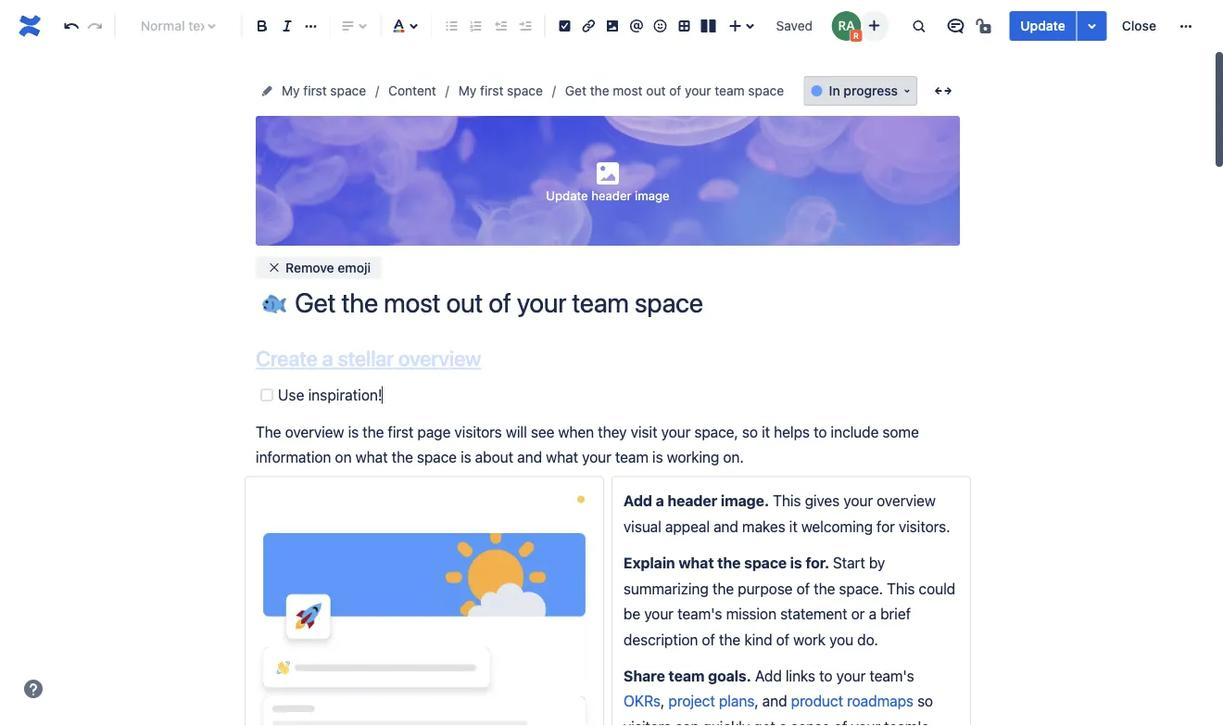 Task type: describe. For each thing, give the bounding box(es) containing it.
ruby anderson image
[[832, 11, 862, 41]]

close
[[1123, 18, 1157, 33]]

1 , from the left
[[661, 692, 665, 710]]

update for update
[[1021, 18, 1066, 33]]

out
[[647, 83, 666, 98]]

close button
[[1112, 11, 1168, 41]]

remove emoji
[[286, 259, 371, 275]]

1 my first space link from the left
[[282, 80, 366, 102]]

your inside "this gives your overview visual appeal and makes it welcoming for visitors."
[[844, 492, 873, 510]]

when
[[559, 423, 594, 440]]

find and replace image
[[908, 15, 930, 37]]

link image
[[578, 15, 600, 37]]

the down for.
[[814, 579, 836, 597]]

image.
[[721, 492, 770, 510]]

update for update header image
[[547, 188, 589, 203]]

statement
[[781, 605, 848, 623]]

gives
[[805, 492, 840, 510]]

visitors inside 'the overview is the first page visitors will see when they visit your space, so it helps to include some information on what the space is about and what your team is working on.'
[[455, 423, 502, 440]]

stellar
[[338, 346, 394, 371]]

work
[[794, 630, 826, 648]]

for.
[[806, 554, 830, 572]]

summarizing
[[624, 579, 709, 597]]

and inside share team goals. add links to your team's okrs , project plans , and product roadmaps
[[763, 692, 788, 710]]

overview for this gives your overview visual appeal and makes it welcoming for visitors.
[[877, 492, 936, 510]]

a inside 'start by summarizing the purpose of the space. this could be your team's mission statement or a brief description of the kind of work you do.'
[[869, 605, 877, 623]]

use inspiration!
[[278, 386, 383, 404]]

appeal
[[666, 518, 710, 535]]

product roadmaps link
[[792, 692, 914, 710]]

a up the use inspiration!
[[322, 346, 333, 371]]

and inside 'the overview is the first page visitors will see when they visit your space, so it helps to include some information on what the space is about and what your team is working on.'
[[518, 448, 542, 466]]

kind
[[745, 630, 773, 648]]

visitors inside so visitors can quickly get a sense of your team'
[[624, 718, 672, 726]]

team's inside 'start by summarizing the purpose of the space. this could be your team's mission statement or a brief description of the kind of work you do.'
[[678, 605, 723, 623]]

the right on
[[392, 448, 413, 466]]

is down visit
[[653, 448, 663, 466]]

makes
[[743, 518, 786, 535]]

this inside 'start by summarizing the purpose of the space. this could be your team's mission statement or a brief description of the kind of work you do.'
[[887, 579, 916, 597]]

the down inspiration!
[[363, 423, 384, 440]]

description
[[624, 630, 699, 648]]

see
[[531, 423, 555, 440]]

information
[[256, 448, 331, 466]]

0 horizontal spatial what
[[356, 448, 388, 466]]

use
[[278, 386, 304, 404]]

2 my first space link from the left
[[459, 80, 543, 102]]

saved
[[777, 18, 813, 33]]

comment icon image
[[945, 15, 967, 37]]

your up working
[[662, 423, 691, 440]]

the right the 'get'
[[590, 83, 610, 98]]

visitors.
[[899, 518, 951, 535]]

more image
[[1176, 15, 1198, 37]]

roadmaps
[[848, 692, 914, 710]]

1 horizontal spatial what
[[546, 448, 579, 466]]

undo ⌘z image
[[60, 15, 82, 37]]

more formatting image
[[300, 15, 322, 37]]

get
[[565, 83, 587, 98]]

welcoming
[[802, 518, 873, 535]]

quickly
[[703, 718, 750, 726]]

so visitors can quickly get a sense of your team'
[[624, 692, 938, 726]]

it inside 'the overview is the first page visitors will see when they visit your space, so it helps to include some information on what the space is about and what your team is working on.'
[[762, 423, 771, 440]]

of right 'kind'
[[777, 630, 790, 648]]

content
[[389, 83, 437, 98]]

italic ⌘i image
[[276, 15, 298, 37]]

add inside share team goals. add links to your team's okrs , project plans , and product roadmaps
[[756, 667, 782, 685]]

they
[[598, 423, 627, 440]]

bullet list ⌘⇧8 image
[[441, 15, 463, 37]]

mission
[[727, 605, 777, 623]]

action item image
[[554, 15, 576, 37]]

update header image button
[[541, 158, 676, 204]]

first for 2nd my first space link from the right
[[304, 83, 327, 98]]

create a stellar overview
[[256, 346, 482, 371]]

of inside so visitors can quickly get a sense of your team'
[[834, 718, 848, 726]]

space up purpose
[[745, 554, 787, 572]]

share
[[624, 667, 666, 685]]

the down explain what the space is for.
[[713, 579, 734, 597]]

outdent ⇧tab image
[[490, 15, 512, 37]]

page
[[418, 423, 451, 440]]

explain
[[624, 554, 676, 572]]

do.
[[858, 630, 879, 648]]

space.
[[840, 579, 884, 597]]

project
[[669, 692, 716, 710]]

the left 'kind'
[[720, 630, 741, 648]]

layouts image
[[698, 15, 720, 37]]

most
[[613, 83, 643, 98]]

create
[[256, 346, 318, 371]]

of up statement at bottom right
[[797, 579, 810, 597]]

confluence image
[[15, 11, 45, 41]]

start by summarizing the purpose of the space. this could be your team's mission statement or a brief description of the kind of work you do.
[[624, 554, 960, 648]]

be
[[624, 605, 641, 623]]

move this page image
[[260, 83, 274, 98]]

okrs
[[624, 692, 661, 710]]

explain what the space is for.
[[624, 554, 833, 572]]

for
[[877, 518, 896, 535]]

my first space for 2nd my first space link from the right
[[282, 83, 366, 98]]

links
[[786, 667, 816, 685]]

team's inside share team goals. add links to your team's okrs , project plans , and product roadmaps
[[870, 667, 915, 685]]

mention image
[[626, 15, 648, 37]]

is left about
[[461, 448, 472, 466]]

get
[[754, 718, 776, 726]]

the up purpose
[[718, 554, 741, 572]]

include
[[831, 423, 879, 440]]

2 my from the left
[[459, 83, 477, 98]]

header inside the "main content area, start typing to enter text." 'text box'
[[668, 492, 718, 510]]

0 vertical spatial add
[[624, 492, 653, 510]]

space,
[[695, 423, 739, 440]]

header inside update header image popup button
[[592, 188, 632, 203]]



Task type: vqa. For each thing, say whether or not it's contained in the screenshot.
leftmost My
yes



Task type: locate. For each thing, give the bounding box(es) containing it.
so up on.
[[743, 423, 758, 440]]

1 vertical spatial to
[[820, 667, 833, 685]]

first for first my first space link from the right
[[480, 83, 504, 98]]

is up on
[[348, 423, 359, 440]]

your up description
[[645, 605, 674, 623]]

2 horizontal spatial overview
[[877, 492, 936, 510]]

what
[[356, 448, 388, 466], [546, 448, 579, 466], [679, 554, 714, 572]]

this inside "this gives your overview visual appeal and makes it welcoming for visitors."
[[773, 492, 802, 510]]

2 horizontal spatial what
[[679, 554, 714, 572]]

0 horizontal spatial my first space
[[282, 83, 366, 98]]

1 vertical spatial this
[[887, 579, 916, 597]]

share team goals. add links to your team's okrs , project plans , and product roadmaps
[[624, 667, 919, 710]]

inspiration!
[[308, 386, 383, 404]]

space left the 'get'
[[507, 83, 543, 98]]

and
[[518, 448, 542, 466], [714, 518, 739, 535], [763, 692, 788, 710]]

1 vertical spatial overview
[[285, 423, 344, 440]]

1 horizontal spatial so
[[918, 692, 934, 710]]

so inside so visitors can quickly get a sense of your team'
[[918, 692, 934, 710]]

your up the product roadmaps link on the bottom of the page
[[837, 667, 866, 685]]

first left "page"
[[388, 423, 414, 440]]

numbered list ⌘⇧7 image
[[465, 15, 487, 37]]

update header image
[[547, 188, 670, 203]]

invite to edit image
[[864, 14, 886, 37]]

0 horizontal spatial my first space link
[[282, 80, 366, 102]]

update left the adjust update settings image
[[1021, 18, 1066, 33]]

space inside 'the overview is the first page visitors will see when they visit your space, so it helps to include some information on what the space is about and what your team is working on.'
[[417, 448, 457, 466]]

Main content area, start typing to enter text. text field
[[245, 346, 972, 726]]

this gives your overview visual appeal and makes it welcoming for visitors.
[[624, 492, 951, 535]]

can
[[675, 718, 699, 726]]

add left "links"
[[756, 667, 782, 685]]

image
[[635, 188, 670, 203]]

and down see
[[518, 448, 542, 466]]

1 horizontal spatial this
[[887, 579, 916, 597]]

purpose
[[738, 579, 793, 597]]

could
[[919, 579, 956, 597]]

0 vertical spatial it
[[762, 423, 771, 440]]

remove
[[286, 259, 334, 275]]

1 horizontal spatial my first space link
[[459, 80, 543, 102]]

1 vertical spatial header
[[668, 492, 718, 510]]

overview up "page"
[[399, 346, 482, 371]]

bold ⌘b image
[[251, 15, 273, 37]]

it left helps
[[762, 423, 771, 440]]

0 horizontal spatial visitors
[[455, 423, 502, 440]]

visitors down okrs "link"
[[624, 718, 672, 726]]

remove emoji image
[[267, 260, 282, 275]]

1 vertical spatial team
[[616, 448, 649, 466]]

update left the image
[[547, 188, 589, 203]]

1 horizontal spatial my
[[459, 83, 477, 98]]

by
[[870, 554, 886, 572]]

is
[[348, 423, 359, 440], [461, 448, 472, 466], [653, 448, 663, 466], [791, 554, 803, 572]]

0 horizontal spatial team
[[616, 448, 649, 466]]

team up project
[[669, 667, 705, 685]]

or
[[852, 605, 866, 623]]

1 horizontal spatial header
[[668, 492, 718, 510]]

this
[[773, 492, 802, 510], [887, 579, 916, 597]]

0 vertical spatial to
[[814, 423, 827, 440]]

my first space down "outdent ⇧tab" icon
[[459, 83, 543, 98]]

1 vertical spatial add
[[756, 667, 782, 685]]

you
[[830, 630, 854, 648]]

on.
[[724, 448, 744, 466]]

0 horizontal spatial first
[[304, 83, 327, 98]]

0 horizontal spatial it
[[762, 423, 771, 440]]

helps
[[774, 423, 810, 440]]

overview inside "this gives your overview visual appeal and makes it welcoming for visitors."
[[877, 492, 936, 510]]

get the most out of your team space link
[[565, 80, 785, 102]]

my first space right move this page "icon"
[[282, 83, 366, 98]]

what down "appeal"
[[679, 554, 714, 572]]

first
[[304, 83, 327, 98], [480, 83, 504, 98], [388, 423, 414, 440]]

, left project
[[661, 692, 665, 710]]

it
[[762, 423, 771, 440], [790, 518, 798, 535]]

to inside share team goals. add links to your team's okrs , project plans , and product roadmaps
[[820, 667, 833, 685]]

team's up "roadmaps"
[[870, 667, 915, 685]]

1 horizontal spatial overview
[[399, 346, 482, 371]]

1 horizontal spatial update
[[1021, 18, 1066, 33]]

your right out
[[685, 83, 712, 98]]

overview up visitors.
[[877, 492, 936, 510]]

to right "links"
[[820, 667, 833, 685]]

team's down summarizing
[[678, 605, 723, 623]]

my first space link right move this page "icon"
[[282, 80, 366, 102]]

add a header image.
[[624, 492, 770, 510]]

plans
[[719, 692, 755, 710]]

1 horizontal spatial add
[[756, 667, 782, 685]]

a right get
[[780, 718, 787, 726]]

get the most out of your team space
[[565, 83, 785, 98]]

0 vertical spatial header
[[592, 188, 632, 203]]

this up brief at the right
[[887, 579, 916, 597]]

1 horizontal spatial first
[[388, 423, 414, 440]]

this up makes
[[773, 492, 802, 510]]

1 vertical spatial update
[[547, 188, 589, 203]]

update inside popup button
[[547, 188, 589, 203]]

0 vertical spatial so
[[743, 423, 758, 440]]

1 vertical spatial and
[[714, 518, 739, 535]]

start
[[833, 554, 866, 572]]

0 horizontal spatial add
[[624, 492, 653, 510]]

a right or
[[869, 605, 877, 623]]

sense
[[791, 718, 831, 726]]

team inside 'the overview is the first page visitors will see when they visit your space, so it helps to include some information on what the space is about and what your team is working on.'
[[616, 448, 649, 466]]

my first space link down "outdent ⇧tab" icon
[[459, 80, 543, 102]]

header
[[592, 188, 632, 203], [668, 492, 718, 510]]

0 horizontal spatial overview
[[285, 423, 344, 440]]

goals.
[[709, 667, 752, 685]]

it inside "this gives your overview visual appeal and makes it welcoming for visitors."
[[790, 518, 798, 535]]

emoji image
[[650, 15, 672, 37]]

a up visual at the bottom right of the page
[[656, 492, 665, 510]]

1 my first space from the left
[[282, 83, 366, 98]]

your down they
[[582, 448, 612, 466]]

remove emoji button
[[256, 256, 382, 278]]

no restrictions image
[[975, 15, 997, 37]]

1 horizontal spatial and
[[714, 518, 739, 535]]

add image, video, or file image
[[602, 15, 624, 37]]

1 horizontal spatial visitors
[[624, 718, 672, 726]]

overview
[[399, 346, 482, 371], [285, 423, 344, 440], [877, 492, 936, 510]]

your down the product roadmaps link on the bottom of the page
[[852, 718, 881, 726]]

of up 'goals.'
[[702, 630, 716, 648]]

0 vertical spatial team's
[[678, 605, 723, 623]]

2 horizontal spatial first
[[480, 83, 504, 98]]

, up get
[[755, 692, 759, 710]]

1 my from the left
[[282, 83, 300, 98]]

the overview is the first page visitors will see when they visit your space, so it helps to include some information on what the space is about and what your team is working on.
[[256, 423, 923, 466]]

1 vertical spatial team's
[[870, 667, 915, 685]]

,
[[661, 692, 665, 710], [755, 692, 759, 710]]

of right out
[[670, 83, 682, 98]]

2 horizontal spatial and
[[763, 692, 788, 710]]

your up welcoming
[[844, 492, 873, 510]]

a
[[322, 346, 333, 371], [656, 492, 665, 510], [869, 605, 877, 623], [780, 718, 787, 726]]

the
[[590, 83, 610, 98], [363, 423, 384, 440], [392, 448, 413, 466], [718, 554, 741, 572], [713, 579, 734, 597], [814, 579, 836, 597], [720, 630, 741, 648]]

2 vertical spatial team
[[669, 667, 705, 685]]

2 , from the left
[[755, 692, 759, 710]]

0 vertical spatial this
[[773, 492, 802, 510]]

visual
[[624, 518, 662, 535]]

your
[[685, 83, 712, 98], [662, 423, 691, 440], [582, 448, 612, 466], [844, 492, 873, 510], [645, 605, 674, 623], [837, 667, 866, 685], [852, 718, 881, 726]]

overview up 'information'
[[285, 423, 344, 440]]

2 vertical spatial overview
[[877, 492, 936, 510]]

brief
[[881, 605, 911, 623]]

update inside button
[[1021, 18, 1066, 33]]

what right on
[[356, 448, 388, 466]]

0 horizontal spatial team's
[[678, 605, 723, 623]]

team
[[715, 83, 745, 98], [616, 448, 649, 466], [669, 667, 705, 685]]

0 horizontal spatial my
[[282, 83, 300, 98]]

working
[[667, 448, 720, 466]]

update
[[1021, 18, 1066, 33], [547, 188, 589, 203]]

space
[[330, 83, 366, 98], [507, 83, 543, 98], [749, 83, 785, 98], [417, 448, 457, 466], [745, 554, 787, 572]]

content link
[[389, 80, 437, 102]]

space down "page"
[[417, 448, 457, 466]]

it right makes
[[790, 518, 798, 535]]

team inside share team goals. add links to your team's okrs , project plans , and product roadmaps
[[669, 667, 705, 685]]

overview for create a stellar overview
[[399, 346, 482, 371]]

my first space for first my first space link from the right
[[459, 83, 543, 98]]

my right content
[[459, 83, 477, 98]]

the
[[256, 423, 281, 440]]

okrs link
[[624, 692, 661, 710]]

what down when
[[546, 448, 579, 466]]

1 horizontal spatial team's
[[870, 667, 915, 685]]

space down saved
[[749, 83, 785, 98]]

so right "roadmaps"
[[918, 692, 934, 710]]

to right helps
[[814, 423, 827, 440]]

0 vertical spatial and
[[518, 448, 542, 466]]

0 horizontal spatial header
[[592, 188, 632, 203]]

emoji
[[338, 259, 371, 275]]

1 horizontal spatial ,
[[755, 692, 759, 710]]

and inside "this gives your overview visual appeal and makes it welcoming for visitors."
[[714, 518, 739, 535]]

header up "appeal"
[[668, 492, 718, 510]]

visit
[[631, 423, 658, 440]]

some
[[883, 423, 920, 440]]

will
[[506, 423, 527, 440]]

1 horizontal spatial team
[[669, 667, 705, 685]]

is left for.
[[791, 554, 803, 572]]

redo ⌘⇧z image
[[84, 15, 106, 37]]

your inside 'start by summarizing the purpose of the space. this could be your team's mission statement or a brief description of the kind of work you do.'
[[645, 605, 674, 623]]

product
[[792, 692, 844, 710]]

on
[[335, 448, 352, 466]]

update button
[[1010, 11, 1077, 41]]

0 horizontal spatial ,
[[661, 692, 665, 710]]

space left content
[[330, 83, 366, 98]]

adjust update settings image
[[1082, 15, 1104, 37]]

overview inside 'the overview is the first page visitors will see when they visit your space, so it helps to include some information on what the space is about and what your team is working on.'
[[285, 423, 344, 440]]

0 vertical spatial visitors
[[455, 423, 502, 440]]

0 vertical spatial update
[[1021, 18, 1066, 33]]

0 horizontal spatial so
[[743, 423, 758, 440]]

first right move this page "icon"
[[304, 83, 327, 98]]

0 vertical spatial team
[[715, 83, 745, 98]]

visitors up about
[[455, 423, 502, 440]]

project plans link
[[669, 692, 755, 710]]

add
[[624, 492, 653, 510], [756, 667, 782, 685]]

my right move this page "icon"
[[282, 83, 300, 98]]

and up get
[[763, 692, 788, 710]]

table image
[[674, 15, 696, 37]]

:fish: image
[[262, 289, 287, 313], [262, 289, 287, 313]]

a inside so visitors can quickly get a sense of your team'
[[780, 718, 787, 726]]

add up visual at the bottom right of the page
[[624, 492, 653, 510]]

my first space
[[282, 83, 366, 98], [459, 83, 543, 98]]

0 horizontal spatial and
[[518, 448, 542, 466]]

indent tab image
[[514, 15, 536, 37]]

2 horizontal spatial team
[[715, 83, 745, 98]]

of down the product roadmaps link on the bottom of the page
[[834, 718, 848, 726]]

Give this page a title text field
[[295, 287, 961, 318]]

your inside so visitors can quickly get a sense of your team'
[[852, 718, 881, 726]]

team down layouts image
[[715, 83, 745, 98]]

so inside 'the overview is the first page visitors will see when they visit your space, so it helps to include some information on what the space is about and what your team is working on.'
[[743, 423, 758, 440]]

1 vertical spatial visitors
[[624, 718, 672, 726]]

header left the image
[[592, 188, 632, 203]]

visitors
[[455, 423, 502, 440], [624, 718, 672, 726]]

0 horizontal spatial this
[[773, 492, 802, 510]]

1 horizontal spatial it
[[790, 518, 798, 535]]

0 horizontal spatial update
[[547, 188, 589, 203]]

about
[[475, 448, 514, 466]]

first down "outdent ⇧tab" icon
[[480, 83, 504, 98]]

to inside 'the overview is the first page visitors will see when they visit your space, so it helps to include some information on what the space is about and what your team is working on.'
[[814, 423, 827, 440]]

1 vertical spatial it
[[790, 518, 798, 535]]

1 vertical spatial so
[[918, 692, 934, 710]]

of
[[670, 83, 682, 98], [797, 579, 810, 597], [702, 630, 716, 648], [777, 630, 790, 648], [834, 718, 848, 726]]

0 vertical spatial overview
[[399, 346, 482, 371]]

to
[[814, 423, 827, 440], [820, 667, 833, 685]]

first inside 'the overview is the first page visitors will see when they visit your space, so it helps to include some information on what the space is about and what your team is working on.'
[[388, 423, 414, 440]]

and down image.
[[714, 518, 739, 535]]

your inside share team goals. add links to your team's okrs , project plans , and product roadmaps
[[837, 667, 866, 685]]

make page full-width image
[[933, 80, 955, 102]]

confluence image
[[15, 11, 45, 41]]

help image
[[22, 678, 45, 700]]

2 my first space from the left
[[459, 83, 543, 98]]

my first space link
[[282, 80, 366, 102], [459, 80, 543, 102]]

1 horizontal spatial my first space
[[459, 83, 543, 98]]

team down visit
[[616, 448, 649, 466]]

2 vertical spatial and
[[763, 692, 788, 710]]



